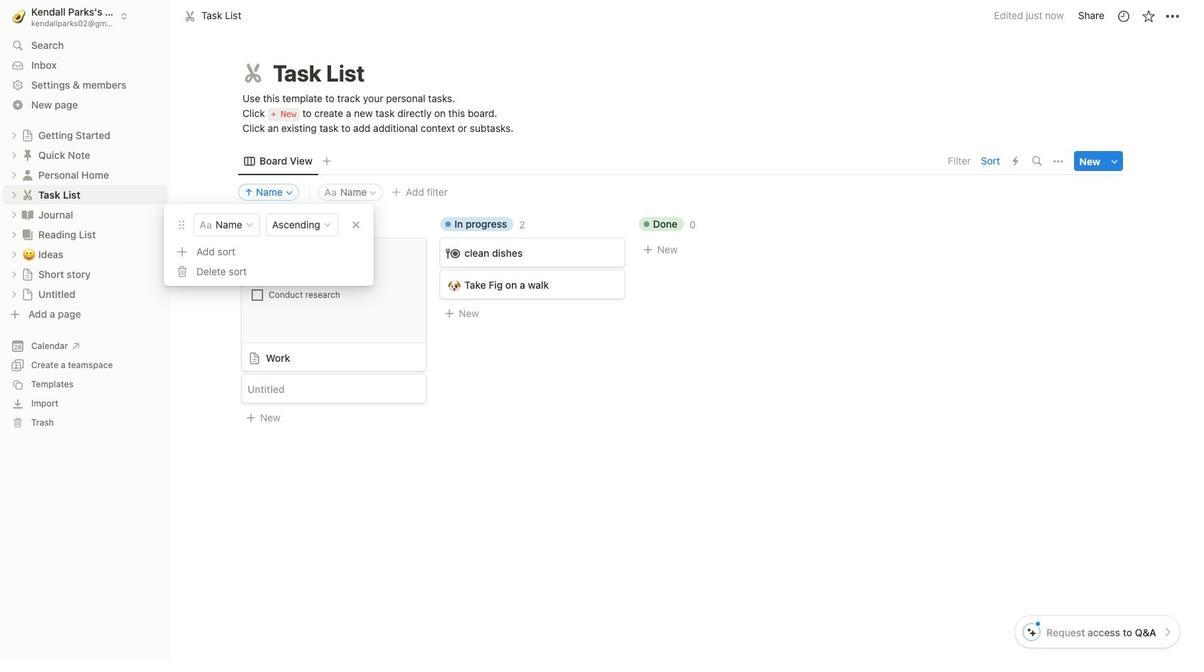 Task type: locate. For each thing, give the bounding box(es) containing it.
open image
[[10, 131, 18, 139], [10, 151, 18, 159], [10, 171, 18, 179], [10, 250, 18, 259], [10, 290, 18, 298]]

3 open image from the top
[[10, 171, 18, 179]]

🥑 image
[[12, 7, 26, 25]]

1 open image from the top
[[10, 190, 18, 199]]

4 open image from the top
[[10, 250, 18, 259]]

tab
[[238, 151, 318, 171]]

3 open image from the top
[[10, 230, 18, 239]]

updates image
[[1117, 9, 1131, 23]]

2 open image from the top
[[10, 210, 18, 219]]

tab list
[[238, 147, 944, 175]]

😀 image
[[23, 246, 35, 262]]

change page icon image
[[240, 60, 266, 86], [21, 129, 34, 142], [21, 148, 35, 162], [21, 168, 35, 182], [21, 188, 35, 202], [21, 207, 35, 222], [21, 227, 35, 242], [21, 268, 34, 281], [21, 288, 34, 300]]

create and view automations image
[[1013, 156, 1019, 166]]

4 open image from the top
[[10, 270, 18, 278]]

open image
[[10, 190, 18, 199], [10, 210, 18, 219], [10, 230, 18, 239], [10, 270, 18, 278]]



Task type: describe. For each thing, give the bounding box(es) containing it.
5 open image from the top
[[10, 290, 18, 298]]

1 open image from the top
[[10, 131, 18, 139]]

favorite image
[[1142, 9, 1156, 23]]

🐶 image
[[448, 277, 461, 293]]

remove sort rule image
[[351, 220, 361, 230]]

2 open image from the top
[[10, 151, 18, 159]]



Task type: vqa. For each thing, say whether or not it's contained in the screenshot.
T image
no



